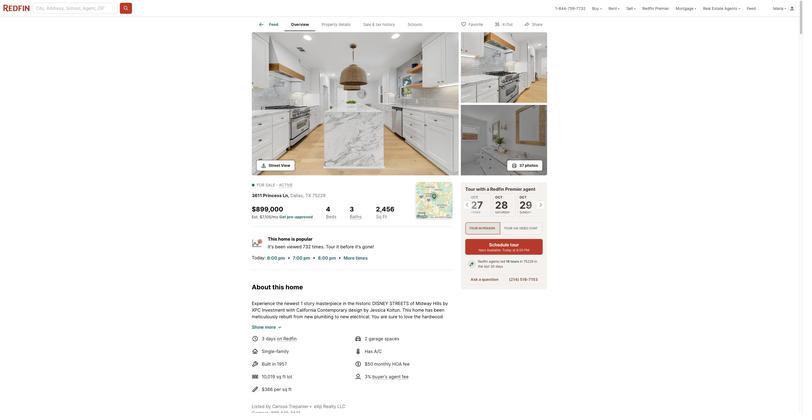 Task type: locate. For each thing, give the bounding box(es) containing it.
1 vertical spatial fee
[[402, 375, 409, 380]]

2 horizontal spatial pm
[[329, 256, 336, 261]]

agent down "hoa"
[[389, 375, 401, 380]]

7732
[[577, 6, 586, 11]]

get
[[280, 215, 286, 219]]

in left person
[[479, 227, 482, 231]]

2 vertical spatial a
[[268, 328, 271, 333]]

tab list
[[252, 17, 433, 31]]

new
[[305, 314, 313, 320], [341, 314, 349, 320], [297, 334, 306, 340]]

new down ss
[[297, 334, 306, 340]]

4
[[326, 206, 331, 213]]

1 horizontal spatial premier
[[656, 6, 670, 11]]

sq right 10,019
[[277, 375, 282, 380]]

10,019 sq ft lot
[[262, 375, 293, 380]]

the left last
[[479, 265, 484, 269]]

2,456 sq ft
[[376, 206, 395, 220]]

oct 29 sunday
[[520, 196, 533, 215]]

this up "it's"
[[268, 237, 277, 242]]

3 up baths link on the bottom left of page
[[350, 206, 354, 213]]

tour in person
[[470, 227, 496, 231]]

▾ right rent
[[619, 6, 620, 11]]

oct up previous image
[[471, 196, 479, 200]]

2 ▾ from the left
[[619, 6, 620, 11]]

feed left overview
[[269, 22, 279, 27]]

1 vertical spatial with
[[287, 308, 295, 313]]

tab list containing feed
[[252, 17, 433, 31]]

3611
[[252, 193, 262, 199]]

• left 8:00
[[313, 255, 316, 261]]

the up millwork.
[[414, 314, 421, 320]]

0 vertical spatial 3
[[350, 206, 354, 213]]

a inside experience the newest 1 story masterpiece in the historic disney streets of midway hills by xpc investment with california contemporary design by jessica koltun. this home has been meticulously rebuilt from new plumbing to new electrical. you are sure to love the hardwood white oak floors, cement fireplace, comfort lighting, luxury tile, and custom millwork. amenities include a 6 burner zline ss gas range, convenient pot filler faucet, marble countertops, and soft close cabinetry.  your new home truly boasts natural light and an open sophisticated floor plan. the owner suite features an oversized vanity, generous shower, and walk-in closet.
[[268, 328, 271, 333]]

0 horizontal spatial with
[[287, 308, 295, 313]]

llc
[[338, 404, 346, 410]]

▾ for buy ▾
[[601, 6, 603, 11]]

lot
[[287, 375, 293, 380]]

0 horizontal spatial by
[[266, 404, 271, 410]]

3% buyer's agent fee
[[365, 375, 409, 380]]

ft right per
[[289, 387, 292, 393]]

3 ▾ from the left
[[635, 6, 636, 11]]

27
[[471, 199, 483, 212]]

6:00
[[517, 249, 524, 253], [267, 256, 278, 261]]

masterpiece
[[316, 301, 342, 307]]

1 to from the left
[[335, 314, 339, 320]]

0 vertical spatial a
[[487, 187, 490, 192]]

1 vertical spatial this
[[403, 308, 412, 313]]

days down led
[[496, 265, 504, 269]]

realty
[[324, 404, 337, 410]]

2 oct from the left
[[496, 196, 503, 200]]

been inside experience the newest 1 story masterpiece in the historic disney streets of midway hills by xpc investment with california contemporary design by jessica koltun. this home has been meticulously rebuilt from new plumbing to new electrical. you are sure to love the hardwood white oak floors, cement fireplace, comfort lighting, luxury tile, and custom millwork. amenities include a 6 burner zline ss gas range, convenient pot filler faucet, marble countertops, and soft close cabinetry.  your new home truly boasts natural light and an open sophisticated floor plan. the owner suite features an oversized vanity, generous shower, and walk-in closet.
[[434, 308, 445, 313]]

rent ▾ button
[[606, 0, 624, 17]]

question
[[482, 278, 499, 282]]

agent up oct 29 sunday
[[524, 187, 536, 192]]

premier up oct 28 saturday
[[506, 187, 523, 192]]

days left the on
[[266, 337, 276, 342]]

3 right the
[[262, 337, 265, 342]]

0 vertical spatial fee
[[403, 362, 410, 367]]

redfin right sell ▾ dropdown button at the right
[[643, 6, 655, 11]]

with up oct 27 friday
[[477, 187, 486, 192]]

walk-
[[395, 341, 406, 346]]

the up design
[[348, 301, 355, 307]]

about
[[252, 284, 271, 292]]

active
[[279, 183, 293, 188]]

ft left 'lot' on the bottom left of the page
[[283, 375, 286, 380]]

and down are
[[383, 321, 391, 327]]

2 pm from the left
[[304, 256, 311, 261]]

custom
[[392, 321, 408, 327]]

x-out button
[[490, 18, 518, 30]]

truly
[[320, 334, 329, 340]]

been right "it's"
[[275, 244, 286, 250]]

2 garage spaces
[[365, 337, 400, 342]]

by right listed at the bottom left of the page
[[266, 404, 271, 410]]

with down 'newest'
[[287, 308, 295, 313]]

oct inside oct 27 friday
[[471, 196, 479, 200]]

exp
[[314, 404, 322, 410]]

1 horizontal spatial with
[[477, 187, 486, 192]]

0 horizontal spatial sq
[[277, 375, 282, 380]]

0 horizontal spatial 3
[[262, 337, 265, 342]]

tour for tour in person
[[470, 227, 478, 231]]

redfin
[[643, 6, 655, 11], [491, 187, 505, 192], [479, 260, 489, 264], [284, 337, 297, 342]]

in inside list box
[[479, 227, 482, 231]]

convenient
[[332, 328, 355, 333]]

buyer's agent fee link
[[373, 375, 409, 380]]

0 vertical spatial been
[[275, 244, 286, 250]]

0 horizontal spatial to
[[335, 314, 339, 320]]

1 horizontal spatial this
[[403, 308, 412, 313]]

shower,
[[368, 341, 385, 346]]

1 horizontal spatial pm
[[304, 256, 311, 261]]

7153
[[529, 278, 538, 282]]

gas
[[309, 328, 317, 333]]

street
[[269, 163, 280, 168]]

is
[[292, 237, 295, 242]]

1 vertical spatial premier
[[506, 187, 523, 192]]

• left exp at left bottom
[[310, 404, 312, 410]]

5 ▾ from the left
[[739, 6, 741, 11]]

1 horizontal spatial ,
[[303, 193, 305, 199]]

premier left mortgage
[[656, 6, 670, 11]]

1 oct from the left
[[471, 196, 479, 200]]

▾ right mortgage
[[695, 6, 697, 11]]

premier inside button
[[656, 6, 670, 11]]

tour left it
[[326, 244, 336, 250]]

sell
[[627, 6, 634, 11]]

vanity,
[[333, 341, 347, 346]]

mortgage ▾
[[676, 6, 697, 11]]

oversized
[[312, 341, 332, 346]]

mortgage ▾ button
[[673, 0, 700, 17]]

2 vertical spatial by
[[266, 404, 271, 410]]

plan.
[[439, 334, 449, 340]]

1 horizontal spatial oct
[[496, 196, 503, 200]]

electrical.
[[351, 314, 371, 320]]

are
[[381, 314, 388, 320]]

0 horizontal spatial been
[[275, 244, 286, 250]]

tour left person
[[470, 227, 478, 231]]

pm right 8:00
[[329, 256, 336, 261]]

baths link
[[350, 214, 362, 220]]

0 vertical spatial sq
[[277, 375, 282, 380]]

75229 down pm
[[524, 260, 534, 264]]

75229 right tx
[[313, 193, 326, 199]]

list box
[[466, 223, 543, 235]]

new down california
[[305, 314, 313, 320]]

1 vertical spatial a
[[479, 278, 482, 282]]

3 oct from the left
[[520, 196, 527, 200]]

1 vertical spatial days
[[266, 337, 276, 342]]

1 vertical spatial feed
[[269, 22, 279, 27]]

0 horizontal spatial a
[[268, 328, 271, 333]]

sq
[[376, 214, 382, 220]]

0 horizontal spatial this
[[268, 237, 277, 242]]

overview tab
[[285, 18, 316, 31]]

ft
[[283, 375, 286, 380], [289, 387, 292, 393]]

fee right "hoa"
[[403, 362, 410, 367]]

1 horizontal spatial days
[[496, 265, 504, 269]]

0 horizontal spatial days
[[266, 337, 276, 342]]

buy ▾ button
[[590, 0, 606, 17]]

has
[[365, 349, 373, 355]]

oct up sunday
[[520, 196, 527, 200]]

pm right 7:00
[[304, 256, 311, 261]]

to up custom
[[399, 314, 403, 320]]

pm left 7:00
[[279, 256, 285, 261]]

6 ▾ from the left
[[785, 6, 787, 11]]

sale & tax history tab
[[357, 18, 402, 31]]

$899,000
[[252, 206, 283, 213]]

1-
[[556, 6, 559, 11]]

sq right per
[[283, 387, 288, 393]]

1 horizontal spatial feed
[[748, 6, 757, 11]]

3 inside 3 baths
[[350, 206, 354, 213]]

in up 7153
[[535, 260, 538, 264]]

0 vertical spatial with
[[477, 187, 486, 192]]

submit search image
[[123, 6, 129, 11]]

6:00 inside schedule tour next available: today at 6:00 pm
[[517, 249, 524, 253]]

0 horizontal spatial 6:00
[[267, 256, 278, 261]]

1 horizontal spatial to
[[399, 314, 403, 320]]

1 horizontal spatial 75229
[[524, 260, 534, 264]]

▾ for maria ▾
[[785, 6, 787, 11]]

floors,
[[273, 321, 287, 327]]

buy ▾
[[593, 6, 603, 11]]

an down faucet,
[[381, 334, 386, 340]]

estate
[[713, 6, 724, 11]]

favorite
[[469, 22, 484, 27]]

days inside "in the last 30 days"
[[496, 265, 504, 269]]

fee down $50 monthly hoa fee
[[402, 375, 409, 380]]

2 horizontal spatial by
[[443, 301, 449, 307]]

0 horizontal spatial premier
[[506, 187, 523, 192]]

fee
[[403, 362, 410, 367], [402, 375, 409, 380]]

by
[[443, 301, 449, 307], [364, 308, 369, 313], [266, 404, 271, 410]]

oct inside oct 28 saturday
[[496, 196, 503, 200]]

experience the newest 1 story masterpiece in the historic disney streets of midway hills by xpc investment with california contemporary design by jessica koltun. this home has been meticulously rebuilt from new plumbing to new electrical. you are sure to love the hardwood white oak floors, cement fireplace, comfort lighting, luxury tile, and custom millwork. amenities include a 6 burner zline ss gas range, convenient pot filler faucet, marble countertops, and soft close cabinetry.  your new home truly boasts natural light and an open sophisticated floor plan. the owner suite features an oversized vanity, generous shower, and walk-in closet.
[[252, 301, 451, 346]]

sale
[[266, 183, 275, 188]]

1 vertical spatial 3
[[262, 337, 265, 342]]

0 horizontal spatial 75229
[[313, 193, 326, 199]]

per
[[274, 387, 281, 393]]

0 vertical spatial ft
[[283, 375, 286, 380]]

2 horizontal spatial oct
[[520, 196, 527, 200]]

to up comfort in the bottom of the page
[[335, 314, 339, 320]]

tour
[[511, 242, 520, 248]]

6:00 inside today: 6:00 pm • 7:00 pm • 8:00 pm • more times
[[267, 256, 278, 261]]

home left is on the bottom
[[278, 237, 291, 242]]

carissa
[[272, 404, 288, 410]]

tour left via
[[504, 227, 513, 231]]

6:00 right at
[[517, 249, 524, 253]]

oct inside oct 29 sunday
[[520, 196, 527, 200]]

buy ▾ button
[[593, 0, 603, 17]]

1 horizontal spatial ft
[[289, 387, 292, 393]]

0 vertical spatial premier
[[656, 6, 670, 11]]

comfort
[[325, 321, 342, 327]]

3611 princess ln, dallas, tx 75229 image
[[252, 32, 459, 176], [461, 32, 548, 103], [461, 105, 548, 176]]

tour for tour with a redfin premier agent
[[466, 187, 476, 192]]

▾ for sell ▾
[[635, 6, 636, 11]]

in inside "in the last 30 days"
[[535, 260, 538, 264]]

1 , from the left
[[288, 193, 290, 199]]

▾ for mortgage ▾
[[695, 6, 697, 11]]

0 vertical spatial feed
[[748, 6, 757, 11]]

3 pm from the left
[[329, 256, 336, 261]]

via
[[514, 227, 519, 231]]

2 to from the left
[[399, 314, 403, 320]]

feed
[[748, 6, 757, 11], [269, 22, 279, 27]]

by right hills
[[443, 301, 449, 307]]

been down hills
[[434, 308, 445, 313]]

agents
[[489, 260, 500, 264]]

and down amenities
[[434, 328, 442, 333]]

the inside "in the last 30 days"
[[479, 265, 484, 269]]

1 vertical spatial an
[[305, 341, 310, 346]]

feed link
[[258, 21, 279, 28]]

1 horizontal spatial agent
[[524, 187, 536, 192]]

an right features
[[305, 341, 310, 346]]

0 vertical spatial this
[[268, 237, 277, 242]]

ln
[[283, 193, 288, 199]]

▾ for rent ▾
[[619, 6, 620, 11]]

this up love at right bottom
[[403, 308, 412, 313]]

1 horizontal spatial 6:00
[[517, 249, 524, 253]]

mortgage ▾ button
[[676, 0, 697, 17]]

▾ right maria
[[785, 6, 787, 11]]

▾ right agents
[[739, 6, 741, 11]]

0 vertical spatial agent
[[524, 187, 536, 192]]

redfin inside button
[[643, 6, 655, 11]]

▾ right 'sell'
[[635, 6, 636, 11]]

with
[[477, 187, 486, 192], [287, 308, 295, 313]]

6:00 down "it's"
[[267, 256, 278, 261]]

, left 'dallas'
[[288, 193, 290, 199]]

None button
[[469, 194, 492, 217], [494, 194, 516, 217], [518, 194, 540, 217], [469, 194, 492, 217], [494, 194, 516, 217], [518, 194, 540, 217]]

1 vertical spatial sq
[[283, 387, 288, 393]]

759-
[[568, 6, 577, 11]]

1 horizontal spatial a
[[479, 278, 482, 282]]

4 ▾ from the left
[[695, 6, 697, 11]]

10,019
[[262, 375, 275, 380]]

oct for 29
[[520, 196, 527, 200]]

oct down tour with a redfin premier agent
[[496, 196, 503, 200]]

oct for 28
[[496, 196, 503, 200]]

tx
[[306, 193, 311, 199]]

a/c
[[374, 349, 382, 355]]

0 vertical spatial days
[[496, 265, 504, 269]]

feed right agents
[[748, 6, 757, 11]]

1 horizontal spatial an
[[381, 334, 386, 340]]

tour up previous image
[[466, 187, 476, 192]]

tour for tour via video chat
[[504, 227, 513, 231]]

show more button
[[252, 324, 282, 331]]

meticulously
[[252, 314, 278, 320]]

this
[[268, 237, 277, 242], [403, 308, 412, 313]]

1 horizontal spatial by
[[364, 308, 369, 313]]

1 horizontal spatial 3
[[350, 206, 354, 213]]

▾ right the buy
[[601, 6, 603, 11]]

0 horizontal spatial oct
[[471, 196, 479, 200]]

0 horizontal spatial feed
[[269, 22, 279, 27]]

0 horizontal spatial ,
[[288, 193, 290, 199]]

0 horizontal spatial pm
[[279, 256, 285, 261]]

1 vertical spatial 6:00
[[267, 256, 278, 261]]

37 photos
[[520, 163, 539, 168]]

3
[[350, 206, 354, 213], [262, 337, 265, 342]]

redfin up last
[[479, 260, 489, 264]]

1 horizontal spatial been
[[434, 308, 445, 313]]

3 for 3 baths
[[350, 206, 354, 213]]

spaces
[[385, 337, 400, 342]]

boasts
[[330, 334, 344, 340]]

1 vertical spatial been
[[434, 308, 445, 313]]

0 vertical spatial 6:00
[[517, 249, 524, 253]]

investment
[[262, 308, 285, 313]]

with inside experience the newest 1 story masterpiece in the historic disney streets of midway hills by xpc investment with california contemporary design by jessica koltun. this home has been meticulously rebuilt from new plumbing to new electrical. you are sure to love the hardwood white oak floors, cement fireplace, comfort lighting, luxury tile, and custom millwork. amenities include a 6 burner zline ss gas range, convenient pot filler faucet, marble countertops, and soft close cabinetry.  your new home truly boasts natural light and an open sophisticated floor plan. the owner suite features an oversized vanity, generous shower, and walk-in closet.
[[287, 308, 295, 313]]

property details
[[322, 22, 351, 27]]

1 ▾ from the left
[[601, 6, 603, 11]]

map entry image
[[416, 182, 453, 219]]

features
[[287, 341, 304, 346]]

• left 7:00
[[288, 255, 290, 261]]

by down historic
[[364, 308, 369, 313]]

1 vertical spatial agent
[[389, 375, 401, 380]]

8:00
[[318, 256, 328, 261]]

1 vertical spatial ft
[[289, 387, 292, 393]]

, left tx
[[303, 193, 305, 199]]

buy
[[593, 6, 600, 11]]



Task type: vqa. For each thing, say whether or not it's contained in the screenshot.
the topmost This
yes



Task type: describe. For each thing, give the bounding box(es) containing it.
has
[[426, 308, 433, 313]]

filler
[[365, 328, 374, 333]]

2 , from the left
[[303, 193, 305, 199]]

in up "contemporary"
[[343, 301, 347, 307]]

in down sophisticated on the bottom of the page
[[406, 341, 410, 346]]

streets
[[390, 301, 409, 307]]

7:00
[[293, 256, 303, 261]]

sell ▾
[[627, 6, 636, 11]]

lighting,
[[343, 321, 359, 327]]

of
[[411, 301, 415, 307]]

favorite button
[[457, 18, 488, 30]]

0 horizontal spatial ft
[[283, 375, 286, 380]]

sell ▾ button
[[624, 0, 640, 17]]

$366 per sq ft
[[262, 387, 292, 393]]

millwork.
[[409, 321, 427, 327]]

home down the gas
[[307, 334, 319, 340]]

pm
[[525, 249, 530, 253]]

rent
[[609, 6, 618, 11]]

tour inside this home is popular it's been viewed 732 times. tour it before it's gone!
[[326, 244, 336, 250]]

3611 princess ln , dallas , tx 75229
[[252, 193, 326, 199]]

0 vertical spatial by
[[443, 301, 449, 307]]

3 days on redfin
[[262, 337, 297, 342]]

29
[[520, 199, 533, 212]]

fee for 3% buyer's agent fee
[[402, 375, 409, 380]]

closet.
[[411, 341, 425, 346]]

view
[[281, 163, 291, 168]]

property details tab
[[316, 18, 357, 31]]

732
[[303, 244, 311, 250]]

schools
[[408, 22, 423, 27]]

redfin agents led 16 tours in 75229
[[479, 260, 534, 264]]

2
[[365, 337, 368, 342]]

on redfin link
[[277, 337, 297, 342]]

and down open
[[386, 341, 394, 346]]

&
[[373, 22, 375, 27]]

love
[[405, 314, 413, 320]]

new up 'lighting,'
[[341, 314, 349, 320]]

last
[[485, 265, 490, 269]]

sell ▾ button
[[627, 0, 636, 17]]

the up investment
[[276, 301, 283, 307]]

suite
[[276, 341, 286, 346]]

amenities
[[429, 321, 449, 327]]

in right the tours
[[520, 260, 523, 264]]

your
[[286, 334, 296, 340]]

(214)
[[510, 278, 520, 282]]

single-
[[262, 349, 277, 355]]

feed button
[[744, 0, 771, 17]]

0 vertical spatial 75229
[[313, 193, 326, 199]]

california
[[297, 308, 316, 313]]

popular
[[296, 237, 313, 242]]

feed inside button
[[748, 6, 757, 11]]

out
[[507, 22, 513, 27]]

luxury
[[361, 321, 373, 327]]

2,456
[[376, 206, 395, 213]]

koltun.
[[387, 308, 402, 313]]

friday
[[471, 211, 481, 215]]

1 vertical spatial 75229
[[524, 260, 534, 264]]

1957
[[277, 362, 287, 367]]

next image
[[537, 201, 546, 210]]

$366
[[262, 387, 273, 393]]

this inside this home is popular it's been viewed 732 times. tour it before it's gone!
[[268, 237, 277, 242]]

home down midway
[[413, 308, 424, 313]]

close
[[252, 334, 263, 340]]

jessica
[[370, 308, 386, 313]]

home inside this home is popular it's been viewed 732 times. tour it before it's gone!
[[278, 237, 291, 242]]

it's
[[355, 244, 361, 250]]

about this home
[[252, 284, 303, 292]]

soft
[[443, 328, 451, 333]]

built in 1957
[[262, 362, 287, 367]]

oct for 27
[[471, 196, 479, 200]]

/mo
[[271, 215, 278, 219]]

3 for 3 days on redfin
[[262, 337, 265, 342]]

open
[[387, 334, 397, 340]]

today
[[503, 249, 512, 253]]

ft
[[383, 214, 387, 220]]

City, Address, School, Agent, ZIP search field
[[33, 3, 118, 14]]

led
[[501, 260, 506, 264]]

(214) 516-7153
[[510, 278, 538, 282]]

1-844-759-7732
[[556, 6, 586, 11]]

6
[[272, 328, 275, 333]]

share button
[[520, 18, 548, 30]]

times.
[[312, 244, 325, 250]]

list box containing tour in person
[[466, 223, 543, 235]]

been inside this home is popular it's been viewed 732 times. tour it before it's gone!
[[275, 244, 286, 250]]

rebuilt
[[279, 314, 293, 320]]

more
[[344, 256, 355, 261]]

• left more
[[339, 255, 341, 261]]

and up shower,
[[372, 334, 379, 340]]

0 horizontal spatial an
[[305, 341, 310, 346]]

design
[[349, 308, 363, 313]]

redfin right the on
[[284, 337, 297, 342]]

baths
[[350, 214, 362, 220]]

this inside experience the newest 1 story masterpiece in the historic disney streets of midway hills by xpc investment with california contemporary design by jessica koltun. this home has been meticulously rebuilt from new plumbing to new electrical. you are sure to love the hardwood white oak floors, cement fireplace, comfort lighting, luxury tile, and custom millwork. amenities include a 6 burner zline ss gas range, convenient pot filler faucet, marble countertops, and soft close cabinetry.  your new home truly boasts natural light and an open sophisticated floor plan. the owner suite features an oversized vanity, generous shower, and walk-in closet.
[[403, 308, 412, 313]]

schedule
[[490, 242, 510, 248]]

in right built
[[272, 362, 276, 367]]

fee for $50 monthly hoa fee
[[403, 362, 410, 367]]

real estate agents ▾ button
[[700, 0, 744, 17]]

1 pm from the left
[[279, 256, 285, 261]]

home right this
[[286, 284, 303, 292]]

tour with a redfin premier agent
[[466, 187, 536, 192]]

video
[[520, 227, 529, 231]]

0 vertical spatial an
[[381, 334, 386, 340]]

redfin up oct 28 saturday
[[491, 187, 505, 192]]

plumbing
[[315, 314, 334, 320]]

beds
[[326, 214, 337, 220]]

37 photos button
[[507, 160, 543, 171]]

it's
[[268, 244, 274, 250]]

sure
[[389, 314, 398, 320]]

share
[[533, 22, 543, 27]]

1 horizontal spatial sq
[[283, 387, 288, 393]]

princess
[[263, 193, 282, 199]]

schools tab
[[402, 18, 429, 31]]

sale
[[364, 22, 372, 27]]

gone!
[[363, 244, 374, 250]]

1 vertical spatial by
[[364, 308, 369, 313]]

owner
[[261, 341, 274, 346]]

(214) 516-7153 link
[[510, 278, 538, 282]]

next
[[479, 249, 486, 253]]

feed inside tab list
[[269, 22, 279, 27]]

at
[[513, 249, 516, 253]]

pre-
[[287, 215, 295, 219]]

sale & tax history
[[364, 22, 395, 27]]

1
[[301, 301, 303, 307]]

0 horizontal spatial agent
[[389, 375, 401, 380]]

x-out
[[503, 22, 513, 27]]

built
[[262, 362, 271, 367]]

previous image
[[464, 201, 472, 210]]

2 horizontal spatial a
[[487, 187, 490, 192]]

has a/c
[[365, 349, 382, 355]]



